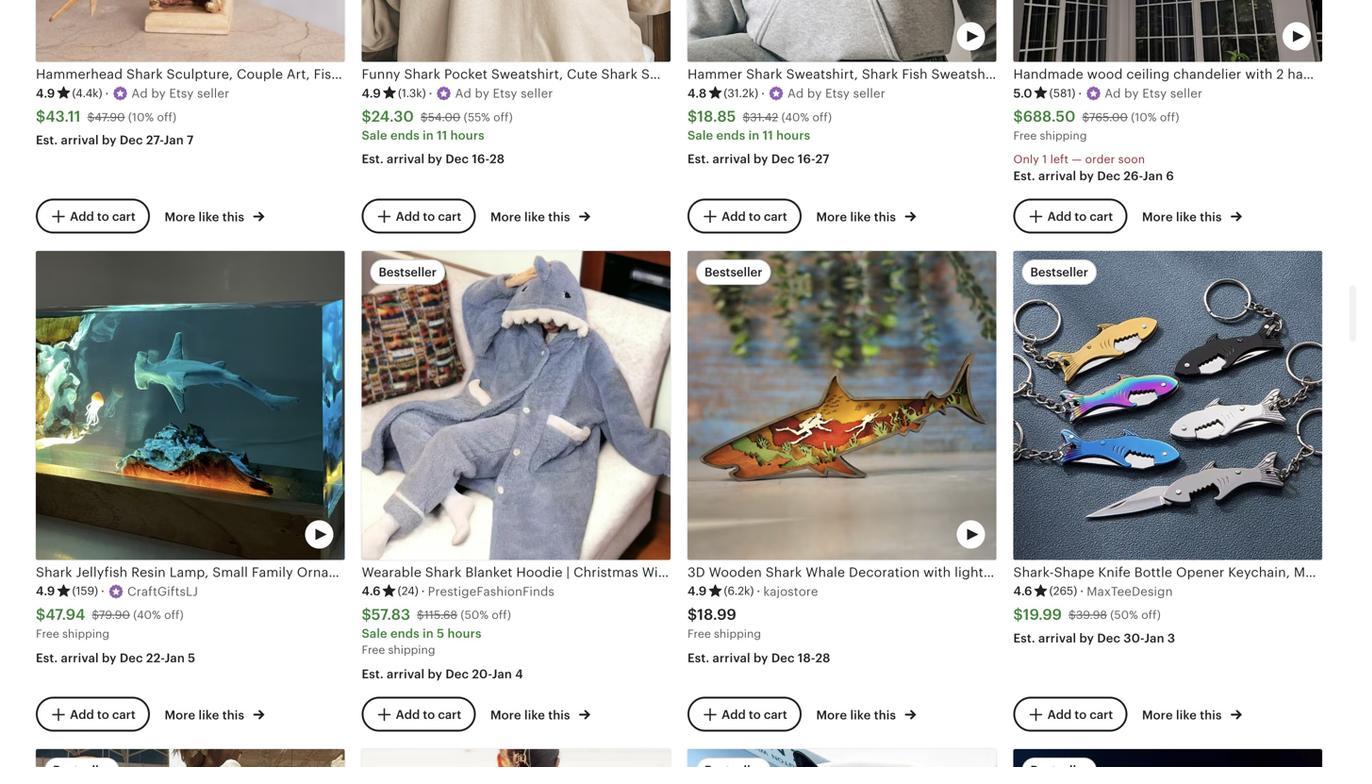 Task type: locate. For each thing, give the bounding box(es) containing it.
sale down 24.30
[[362, 129, 388, 143]]

est. down only
[[1014, 169, 1036, 183]]

cart down only 1 left — order soon est. arrival by dec 26-jan 6
[[1090, 210, 1114, 224]]

more for 24.30
[[491, 210, 522, 224]]

hours down 31.42
[[777, 129, 811, 143]]

0 horizontal spatial 5
[[188, 651, 196, 665]]

4.6 up 19.99 at the bottom
[[1014, 584, 1033, 598]]

off) up 27
[[813, 111, 832, 123]]

bestseller
[[379, 265, 437, 279], [705, 265, 763, 279], [1031, 265, 1089, 279]]

1
[[1043, 153, 1048, 166]]

ends inside $ 57.83 $ 115.68 (50% off) sale ends in 5 hours free shipping
[[391, 627, 420, 641]]

0 vertical spatial 28
[[490, 152, 505, 166]]

31.42
[[750, 111, 779, 123]]

like
[[199, 210, 219, 224], [525, 210, 545, 224], [851, 210, 871, 224], [1177, 210, 1197, 224], [199, 708, 219, 723], [525, 708, 545, 723], [851, 708, 871, 723], [1177, 708, 1197, 723]]

ends inside $ 18.85 $ 31.42 (40% off) sale ends in 11 hours est. arrival by dec 16-27
[[717, 129, 746, 143]]

cart down est. arrival by dec 22-jan 5
[[112, 708, 136, 722]]

more like this for 688.50
[[1143, 210, 1226, 224]]

0 horizontal spatial (50%
[[461, 609, 489, 622]]

to for 18.85
[[749, 210, 761, 224]]

· right (581)
[[1079, 86, 1083, 100]]

$ down 5.0
[[1014, 108, 1024, 125]]

hours down 115.68
[[448, 627, 482, 641]]

0 vertical spatial (40%
[[782, 111, 810, 123]]

· right '(24)'
[[422, 584, 425, 598]]

1 16- from the left
[[472, 152, 490, 166]]

$ up est. arrival by dec 18-28
[[688, 606, 698, 623]]

$ down '(24)'
[[417, 609, 425, 622]]

ends for 57.83
[[391, 627, 420, 641]]

est. down 43.11
[[36, 133, 58, 147]]

est. down 19.99 at the bottom
[[1014, 631, 1036, 645]]

4
[[515, 667, 524, 681]]

in inside $ 18.85 $ 31.42 (40% off) sale ends in 11 hours est. arrival by dec 16-27
[[749, 129, 760, 143]]

off) inside $ 24.30 $ 54.00 (55% off) sale ends in 11 hours est. arrival by dec 16-28
[[494, 111, 513, 123]]

54.00
[[428, 111, 461, 123]]

add to cart button for 688.50
[[1014, 199, 1128, 234]]

4.6 for 57.83
[[362, 584, 381, 598]]

add for 19.99
[[1048, 708, 1072, 722]]

est. arrival by dec 20-jan 4
[[362, 667, 524, 681]]

shark ocean animal grunge aesthetic back design hoodie | marine biology, surfer, diver, ichthyology gift image
[[362, 749, 671, 767]]

$ down (1.3k)
[[421, 111, 428, 123]]

jan
[[164, 133, 184, 147], [1144, 169, 1164, 183], [1145, 631, 1165, 645], [165, 651, 185, 665], [492, 667, 512, 681]]

off) right (55%
[[494, 111, 513, 123]]

18-
[[798, 651, 816, 665]]

off) up 22-
[[164, 609, 184, 622]]

1 horizontal spatial (40%
[[782, 111, 810, 123]]

(581)
[[1050, 87, 1076, 99]]

dec left 22-
[[120, 651, 143, 665]]

add to cart button down only 1 left — order soon est. arrival by dec 26-jan 6
[[1014, 199, 1128, 234]]

$ 18.85 $ 31.42 (40% off) sale ends in 11 hours est. arrival by dec 16-27
[[688, 108, 832, 166]]

add for 47.94
[[70, 708, 94, 722]]

this
[[222, 210, 245, 224], [549, 210, 571, 224], [875, 210, 897, 224], [1201, 210, 1223, 224], [222, 708, 245, 723], [549, 708, 571, 723], [875, 708, 897, 723], [1201, 708, 1223, 723]]

jan left 3
[[1145, 631, 1165, 645]]

more for 18.85
[[817, 210, 848, 224]]

$ 24.30 $ 54.00 (55% off) sale ends in 11 hours est. arrival by dec 16-28
[[362, 108, 513, 166]]

product video element for 47.94
[[36, 251, 345, 560]]

in down 31.42
[[749, 129, 760, 143]]

like for 43.11
[[199, 210, 219, 224]]

like for 19.99
[[1177, 708, 1197, 723]]

· right (31.2k)
[[762, 86, 765, 100]]

0 horizontal spatial 28
[[490, 152, 505, 166]]

16-
[[472, 152, 490, 166], [798, 152, 816, 166]]

47.94
[[46, 606, 85, 623]]

1 horizontal spatial (10%
[[1132, 111, 1157, 123]]

1 vertical spatial (40%
[[133, 609, 161, 622]]

arrival
[[61, 133, 99, 147], [387, 152, 425, 166], [713, 152, 751, 166], [1039, 169, 1077, 183], [1039, 631, 1077, 645], [61, 651, 99, 665], [713, 651, 751, 665], [387, 667, 425, 681]]

add to cart down $ 24.30 $ 54.00 (55% off) sale ends in 11 hours est. arrival by dec 16-28
[[396, 210, 462, 224]]

to for 24.30
[[423, 210, 435, 224]]

est. down 24.30
[[362, 152, 384, 166]]

11 inside $ 24.30 $ 54.00 (55% off) sale ends in 11 hours est. arrival by dec 16-28
[[437, 129, 448, 143]]

add to cart button down $ 24.30 $ 54.00 (55% off) sale ends in 11 hours est. arrival by dec 16-28
[[362, 199, 476, 234]]

add to cart button for 19.99
[[1014, 697, 1128, 732]]

4.9 up 43.11
[[36, 86, 55, 100]]

off) right 115.68
[[492, 609, 511, 622]]

$ left 47.90
[[36, 108, 46, 125]]

order
[[1086, 153, 1116, 166]]

0 horizontal spatial 16-
[[472, 152, 490, 166]]

by inside only 1 left — order soon est. arrival by dec 26-jan 6
[[1080, 169, 1095, 183]]

dec left 27
[[772, 152, 795, 166]]

hours for 24.30
[[451, 129, 485, 143]]

· right (4.4k)
[[105, 86, 109, 100]]

5 right 22-
[[188, 651, 196, 665]]

2 bestseller from the left
[[705, 265, 763, 279]]

(10%
[[128, 111, 154, 123], [1132, 111, 1157, 123]]

1 horizontal spatial bestseller
[[705, 265, 763, 279]]

·
[[105, 86, 109, 100], [429, 86, 433, 100], [762, 86, 765, 100], [1079, 86, 1083, 100], [101, 584, 105, 598], [422, 584, 425, 598], [757, 584, 761, 598], [1081, 584, 1084, 598]]

1 horizontal spatial 4.6
[[1014, 584, 1033, 598]]

product video element
[[688, 0, 997, 62], [1014, 0, 1323, 62], [36, 251, 345, 560], [688, 251, 997, 560]]

· for 19.99
[[1081, 584, 1084, 598]]

28
[[490, 152, 505, 166], [816, 651, 831, 665]]

sale down 18.85
[[688, 129, 714, 143]]

by down 54.00
[[428, 152, 443, 166]]

arrival inside $ 18.85 $ 31.42 (40% off) sale ends in 11 hours est. arrival by dec 16-27
[[713, 152, 751, 166]]

shipping inside $ 688.50 $ 765.00 (10% off) free shipping
[[1040, 130, 1088, 142]]

off) inside $ 19.99 $ 39.98 (50% off)
[[1142, 609, 1162, 622]]

765.00
[[1090, 111, 1129, 123]]

cart for 18.85
[[764, 210, 788, 224]]

by down the $ 47.94 $ 79.90 (40% off) free shipping
[[102, 651, 117, 665]]

cart for 24.30
[[438, 210, 462, 224]]

cart down est. arrival by dec 18-28
[[764, 708, 788, 722]]

jan for est. arrival by dec 22-jan 5
[[165, 651, 185, 665]]

$ 19.99 $ 39.98 (50% off)
[[1014, 606, 1162, 623]]

like for 18.85
[[851, 210, 871, 224]]

sale
[[362, 129, 388, 143], [688, 129, 714, 143], [362, 627, 388, 641]]

more like this for 57.83
[[491, 708, 574, 723]]

arrival down 18.85
[[713, 152, 751, 166]]

off) inside $ 43.11 $ 47.90 (10% off)
[[157, 111, 177, 123]]

shipping
[[1040, 130, 1088, 142], [62, 628, 109, 640], [714, 628, 762, 640], [388, 644, 435, 656]]

(40% inside the $ 47.94 $ 79.90 (40% off) free shipping
[[133, 609, 161, 622]]

5 inside $ 57.83 $ 115.68 (50% off) sale ends in 5 hours free shipping
[[437, 627, 445, 641]]

to down $ 24.30 $ 54.00 (55% off) sale ends in 11 hours est. arrival by dec 16-28
[[423, 210, 435, 224]]

more like this link for 24.30
[[491, 206, 591, 226]]

in inside $ 57.83 $ 115.68 (50% off) sale ends in 5 hours free shipping
[[423, 627, 434, 641]]

(1.3k)
[[398, 87, 426, 99]]

4.6
[[362, 584, 381, 598], [1014, 584, 1033, 598]]

hours inside $ 24.30 $ 54.00 (55% off) sale ends in 11 hours est. arrival by dec 16-28
[[451, 129, 485, 143]]

11 down 54.00
[[437, 129, 448, 143]]

by down $ 57.83 $ 115.68 (50% off) sale ends in 5 hours free shipping
[[428, 667, 443, 681]]

(31.2k)
[[724, 87, 759, 99]]

add to cart for 43.11
[[70, 210, 136, 224]]

5.0
[[1014, 86, 1033, 100]]

in for 18.85
[[749, 129, 760, 143]]

28 inside $ 24.30 $ 54.00 (55% off) sale ends in 11 hours est. arrival by dec 16-28
[[490, 152, 505, 166]]

(10% inside $ 43.11 $ 47.90 (10% off)
[[128, 111, 154, 123]]

4.9 for 47.94
[[36, 584, 55, 598]]

est.
[[36, 133, 58, 147], [362, 152, 384, 166], [688, 152, 710, 166], [1014, 169, 1036, 183], [1014, 631, 1036, 645], [36, 651, 58, 665], [688, 651, 710, 665], [362, 667, 384, 681]]

sale inside $ 57.83 $ 115.68 (50% off) sale ends in 5 hours free shipping
[[362, 627, 388, 641]]

by inside $ 18.85 $ 31.42 (40% off) sale ends in 11 hours est. arrival by dec 16-27
[[754, 152, 769, 166]]

add to cart down the est. arrival by dec 27-jan 7
[[70, 210, 136, 224]]

add for 24.30
[[396, 210, 420, 224]]

in down 54.00
[[423, 129, 434, 143]]

arrival down 24.30
[[387, 152, 425, 166]]

3 bestseller from the left
[[1031, 265, 1089, 279]]

add to cart button down the est. arrival by dec 27-jan 7
[[36, 199, 150, 234]]

0 horizontal spatial (40%
[[133, 609, 161, 622]]

(40% inside $ 18.85 $ 31.42 (40% off) sale ends in 11 hours est. arrival by dec 16-27
[[782, 111, 810, 123]]

off)
[[157, 111, 177, 123], [494, 111, 513, 123], [813, 111, 832, 123], [1161, 111, 1180, 123], [164, 609, 184, 622], [492, 609, 511, 622], [1142, 609, 1162, 622]]

add down the est. arrival by dec 27-jan 7
[[70, 210, 94, 224]]

1 vertical spatial 28
[[816, 651, 831, 665]]

2 (10% from the left
[[1132, 111, 1157, 123]]

product video element for 688.50
[[1014, 0, 1323, 62]]

(40% right 31.42
[[782, 111, 810, 123]]

cart
[[112, 210, 136, 224], [438, 210, 462, 224], [764, 210, 788, 224], [1090, 210, 1114, 224], [112, 708, 136, 722], [438, 708, 462, 722], [764, 708, 788, 722], [1090, 708, 1114, 722]]

shark ocean sea creature fun creative cute hair claw clip matt/ large hair claw/ gift for her/ 1 piece image
[[688, 749, 997, 767]]

free down 18.99
[[688, 628, 711, 640]]

16- inside $ 18.85 $ 31.42 (40% off) sale ends in 11 hours est. arrival by dec 16-27
[[798, 152, 816, 166]]

dec down 54.00
[[446, 152, 469, 166]]

more like this link for 47.94
[[165, 705, 265, 724]]

this for 18.85
[[875, 210, 897, 224]]

dec inside only 1 left — order soon est. arrival by dec 26-jan 6
[[1098, 169, 1121, 183]]

1 vertical spatial 5
[[188, 651, 196, 665]]

11 inside $ 18.85 $ 31.42 (40% off) sale ends in 11 hours est. arrival by dec 16-27
[[763, 129, 774, 143]]

2 4.6 from the left
[[1014, 584, 1033, 598]]

0 horizontal spatial bestseller
[[379, 265, 437, 279]]

off) for 24.30
[[494, 111, 513, 123]]

add down left
[[1048, 210, 1072, 224]]

to for 43.11
[[97, 210, 109, 224]]

$ inside $ 18.99 free shipping
[[688, 606, 698, 623]]

by inside $ 24.30 $ 54.00 (55% off) sale ends in 11 hours est. arrival by dec 16-28
[[428, 152, 443, 166]]

0 horizontal spatial 4.6
[[362, 584, 381, 598]]

est. arrival by dec 30-jan 3
[[1014, 631, 1176, 645]]

1 4.6 from the left
[[362, 584, 381, 598]]

cart for 57.83
[[438, 708, 462, 722]]

this for 57.83
[[549, 708, 571, 723]]

0 horizontal spatial (10%
[[128, 111, 154, 123]]

add down $ 18.85 $ 31.42 (40% off) sale ends in 11 hours est. arrival by dec 16-27 at the top right of page
[[722, 210, 746, 224]]

(159)
[[72, 585, 98, 597]]

add for 18.85
[[722, 210, 746, 224]]

more like this for 47.94
[[165, 708, 248, 723]]

est. down 18.85
[[688, 152, 710, 166]]

hours
[[451, 129, 485, 143], [777, 129, 811, 143], [448, 627, 482, 641]]

$ 47.94 $ 79.90 (40% off) free shipping
[[36, 606, 184, 640]]

0 horizontal spatial 11
[[437, 129, 448, 143]]

to
[[97, 210, 109, 224], [423, 210, 435, 224], [749, 210, 761, 224], [1075, 210, 1087, 224], [97, 708, 109, 722], [423, 708, 435, 722], [749, 708, 761, 722], [1075, 708, 1087, 722]]

shark jellyfish resin lamp, small family ornaments, best friend gift, unique decoration, personalized night light, holiday gift image
[[36, 251, 345, 560]]

off) for 57.83
[[492, 609, 511, 622]]

more for 688.50
[[1143, 210, 1174, 224]]

cart down est. arrival by dec 30-jan 3
[[1090, 708, 1114, 722]]

free down 47.94
[[36, 628, 59, 640]]

0 vertical spatial 5
[[437, 627, 445, 641]]

add to cart button
[[36, 199, 150, 234], [362, 199, 476, 234], [688, 199, 802, 234], [1014, 199, 1128, 234], [36, 697, 150, 732], [362, 697, 476, 732], [688, 697, 802, 732], [1014, 697, 1128, 732]]

1 horizontal spatial (50%
[[1111, 609, 1139, 622]]

off) inside $ 18.85 $ 31.42 (40% off) sale ends in 11 hours est. arrival by dec 16-27
[[813, 111, 832, 123]]

11 down 31.42
[[763, 129, 774, 143]]

2 (50% from the left
[[1111, 609, 1139, 622]]

this for 688.50
[[1201, 210, 1223, 224]]

dec left 18-
[[772, 651, 795, 665]]

hours inside $ 57.83 $ 115.68 (50% off) sale ends in 5 hours free shipping
[[448, 627, 482, 641]]

this for 43.11
[[222, 210, 245, 224]]

shipping down 18.99
[[714, 628, 762, 640]]

add
[[70, 210, 94, 224], [396, 210, 420, 224], [722, 210, 746, 224], [1048, 210, 1072, 224], [70, 708, 94, 722], [396, 708, 420, 722], [722, 708, 746, 722], [1048, 708, 1072, 722]]

like for 57.83
[[525, 708, 545, 723]]

1 horizontal spatial 11
[[763, 129, 774, 143]]

1 (50% from the left
[[461, 609, 489, 622]]

add to cart down est. arrival by dec 18-28
[[722, 708, 788, 722]]

19.99
[[1024, 606, 1063, 623]]

ends
[[391, 129, 420, 143], [717, 129, 746, 143], [391, 627, 420, 641]]

add to cart button for 18.85
[[688, 199, 802, 234]]

hours down (55%
[[451, 129, 485, 143]]

sale inside $ 24.30 $ 54.00 (55% off) sale ends in 11 hours est. arrival by dec 16-28
[[362, 129, 388, 143]]

arrival inside $ 24.30 $ 54.00 (55% off) sale ends in 11 hours est. arrival by dec 16-28
[[387, 152, 425, 166]]

sale inside $ 18.85 $ 31.42 (40% off) sale ends in 11 hours est. arrival by dec 16-27
[[688, 129, 714, 143]]

26-
[[1124, 169, 1144, 183]]

by left 18-
[[754, 651, 769, 665]]

to down the est. arrival by dec 27-jan 7
[[97, 210, 109, 224]]

cart down $ 24.30 $ 54.00 (55% off) sale ends in 11 hours est. arrival by dec 16-28
[[438, 210, 462, 224]]

(10% for 688.50
[[1132, 111, 1157, 123]]

1 horizontal spatial 28
[[816, 651, 831, 665]]

cart down $ 18.85 $ 31.42 (40% off) sale ends in 11 hours est. arrival by dec 16-27 at the top right of page
[[764, 210, 788, 224]]

$ down (4.4k)
[[87, 111, 95, 123]]

ends down 57.83
[[391, 627, 420, 641]]

shipping down 47.94
[[62, 628, 109, 640]]

dec down order
[[1098, 169, 1121, 183]]

off) inside $ 57.83 $ 115.68 (50% off) sale ends in 5 hours free shipping
[[492, 609, 511, 622]]

2 16- from the left
[[798, 152, 816, 166]]

4.8
[[688, 86, 707, 100]]

shark-shape knife bottle opener keychain, multifunctional folding knife keychain, housewarming gift, perfect gift, men's gift, gifts for him image
[[1014, 251, 1323, 560]]

add to cart button down $ 18.85 $ 31.42 (40% off) sale ends in 11 hours est. arrival by dec 16-27 at the top right of page
[[688, 199, 802, 234]]

57.83
[[372, 606, 411, 623]]

jan left 4
[[492, 667, 512, 681]]

to down only 1 left — order soon est. arrival by dec 26-jan 6
[[1075, 210, 1087, 224]]

$
[[36, 108, 46, 125], [362, 108, 372, 125], [688, 108, 698, 125], [1014, 108, 1024, 125], [87, 111, 95, 123], [421, 111, 428, 123], [743, 111, 750, 123], [1083, 111, 1090, 123], [36, 606, 46, 623], [362, 606, 372, 623], [688, 606, 698, 623], [1014, 606, 1024, 623], [92, 609, 99, 622], [417, 609, 425, 622], [1069, 609, 1077, 622]]

dec
[[120, 133, 143, 147], [446, 152, 469, 166], [772, 152, 795, 166], [1098, 169, 1121, 183], [1098, 631, 1121, 645], [120, 651, 143, 665], [772, 651, 795, 665], [446, 667, 469, 681]]

hours for 18.85
[[777, 129, 811, 143]]

2 11 from the left
[[763, 129, 774, 143]]

add to cart for 57.83
[[396, 708, 462, 722]]

arrival down 47.94
[[61, 651, 99, 665]]

add to cart button down est. arrival by dec 30-jan 3
[[1014, 697, 1128, 732]]

4.6 for 19.99
[[1014, 584, 1033, 598]]

off) for 688.50
[[1161, 111, 1180, 123]]

1 horizontal spatial 16-
[[798, 152, 816, 166]]

more like this link
[[165, 206, 265, 226], [491, 206, 591, 226], [817, 206, 917, 226], [1143, 206, 1243, 226], [165, 705, 265, 724], [491, 705, 591, 724], [817, 705, 917, 724], [1143, 705, 1243, 724]]

sale for 18.85
[[688, 129, 714, 143]]

more for 57.83
[[491, 708, 522, 723]]

arrival down 43.11
[[61, 133, 99, 147]]

11
[[437, 129, 448, 143], [763, 129, 774, 143]]

1 11 from the left
[[437, 129, 448, 143]]

3
[[1168, 631, 1176, 645]]

shipping up est. arrival by dec 20-jan 4 in the bottom of the page
[[388, 644, 435, 656]]

5
[[437, 627, 445, 641], [188, 651, 196, 665]]

arrival down left
[[1039, 169, 1077, 183]]

to down est. arrival by dec 22-jan 5
[[97, 708, 109, 722]]

add to cart button for 24.30
[[362, 199, 476, 234]]

4.9
[[36, 86, 55, 100], [362, 86, 381, 100], [36, 584, 55, 598], [688, 584, 707, 598]]

16- for 18.85
[[798, 152, 816, 166]]

more for 47.94
[[165, 708, 196, 723]]

free up only
[[1014, 130, 1037, 142]]

1 horizontal spatial 5
[[437, 627, 445, 641]]

$ left 39.98
[[1014, 606, 1024, 623]]

shipping inside the $ 47.94 $ 79.90 (40% off) free shipping
[[62, 628, 109, 640]]

(50%
[[461, 609, 489, 622], [1111, 609, 1139, 622]]

add to cart for 688.50
[[1048, 210, 1114, 224]]

$ inside $ 19.99 $ 39.98 (50% off)
[[1069, 609, 1077, 622]]

(10% inside $ 688.50 $ 765.00 (10% off) free shipping
[[1132, 111, 1157, 123]]

hours inside $ 18.85 $ 31.42 (40% off) sale ends in 11 hours est. arrival by dec 16-27
[[777, 129, 811, 143]]

—
[[1072, 153, 1083, 166]]

(40% for 47.94
[[133, 609, 161, 622]]

(10% right '765.00'
[[1132, 111, 1157, 123]]

add to cart down est. arrival by dec 22-jan 5
[[70, 708, 136, 722]]

off) inside $ 688.50 $ 765.00 (10% off) free shipping
[[1161, 111, 1180, 123]]

add for 688.50
[[1048, 210, 1072, 224]]

in
[[423, 129, 434, 143], [749, 129, 760, 143], [423, 627, 434, 641]]

free
[[1014, 130, 1037, 142], [36, 628, 59, 640], [688, 628, 711, 640], [362, 644, 385, 656]]

est. down $ 18.99 free shipping
[[688, 651, 710, 665]]

more like this
[[165, 210, 248, 224], [491, 210, 574, 224], [817, 210, 900, 224], [1143, 210, 1226, 224], [165, 708, 248, 723], [491, 708, 574, 723], [817, 708, 900, 723], [1143, 708, 1226, 723]]

(55%
[[464, 111, 491, 123]]

cart down the est. arrival by dec 27-jan 7
[[112, 210, 136, 224]]

shipping down "688.50"
[[1040, 130, 1088, 142]]

add down $ 24.30 $ 54.00 (55% off) sale ends in 11 hours est. arrival by dec 16-28
[[396, 210, 420, 224]]

1 bestseller from the left
[[379, 265, 437, 279]]

2 horizontal spatial bestseller
[[1031, 265, 1089, 279]]

(40% right 79.90
[[133, 609, 161, 622]]

(50% right 115.68
[[461, 609, 489, 622]]

in inside $ 24.30 $ 54.00 (55% off) sale ends in 11 hours est. arrival by dec 16-28
[[423, 129, 434, 143]]

· for 24.30
[[429, 86, 433, 100]]

· right the (6.2k)
[[757, 584, 761, 598]]

off) for 47.94
[[164, 609, 184, 622]]

bestseller for 57.83
[[379, 265, 437, 279]]

(50% inside $ 19.99 $ 39.98 (50% off)
[[1111, 609, 1139, 622]]

add to cart for 19.99
[[1048, 708, 1114, 722]]

cart for 47.94
[[112, 708, 136, 722]]

(50% inside $ 57.83 $ 115.68 (50% off) sale ends in 5 hours free shipping
[[461, 609, 489, 622]]

this for 24.30
[[549, 210, 571, 224]]

(24)
[[398, 585, 419, 597]]

by
[[102, 133, 117, 147], [428, 152, 443, 166], [754, 152, 769, 166], [1080, 169, 1095, 183], [1080, 631, 1095, 645], [102, 651, 117, 665], [754, 651, 769, 665], [428, 667, 443, 681]]

ends for 18.85
[[717, 129, 746, 143]]

off) up 30-
[[1142, 609, 1162, 622]]

1 (10% from the left
[[128, 111, 154, 123]]

est. arrival by dec 22-jan 5
[[36, 651, 196, 665]]

· right (1.3k)
[[429, 86, 433, 100]]

(40%
[[782, 111, 810, 123], [133, 609, 161, 622]]

only 1 left — order soon est. arrival by dec 26-jan 6
[[1014, 153, 1175, 183]]

more
[[165, 210, 196, 224], [491, 210, 522, 224], [817, 210, 848, 224], [1143, 210, 1174, 224], [165, 708, 196, 723], [491, 708, 522, 723], [817, 708, 848, 723], [1143, 708, 1174, 723]]

off) inside the $ 47.94 $ 79.90 (40% off) free shipping
[[164, 609, 184, 622]]

16- inside $ 24.30 $ 54.00 (55% off) sale ends in 11 hours est. arrival by dec 16-28
[[472, 152, 490, 166]]

ends inside $ 24.30 $ 54.00 (55% off) sale ends in 11 hours est. arrival by dec 16-28
[[391, 129, 420, 143]]

add to cart for 47.94
[[70, 708, 136, 722]]

add to cart button down est. arrival by dec 20-jan 4 in the bottom of the page
[[362, 697, 476, 732]]

off) up 27-
[[157, 111, 177, 123]]

add to cart
[[70, 210, 136, 224], [396, 210, 462, 224], [722, 210, 788, 224], [1048, 210, 1114, 224], [70, 708, 136, 722], [396, 708, 462, 722], [722, 708, 788, 722], [1048, 708, 1114, 722]]

(6.2k)
[[724, 585, 754, 597]]



Task type: describe. For each thing, give the bounding box(es) containing it.
add down est. arrival by dec 18-28
[[722, 708, 746, 722]]

18.99
[[698, 606, 737, 623]]

(10% for 43.11
[[128, 111, 154, 123]]

4.9 for 43.11
[[36, 86, 55, 100]]

to for 688.50
[[1075, 210, 1087, 224]]

add to cart button for 57.83
[[362, 697, 476, 732]]

more like this for 24.30
[[491, 210, 574, 224]]

$ down (31.2k)
[[743, 111, 750, 123]]

(50% for 57.83
[[461, 609, 489, 622]]

free inside $ 57.83 $ 115.68 (50% off) sale ends in 5 hours free shipping
[[362, 644, 385, 656]]

dec left 30-
[[1098, 631, 1121, 645]]

18.85
[[698, 108, 736, 125]]

$ 18.99 free shipping
[[688, 606, 762, 640]]

great white shark & couple diver night light, valentines day gift, kids gift, free diving, unique summer gift, home decor, fathers day gift image
[[1014, 749, 1323, 767]]

hammerhead shark sculpture, couple art, fish statue, ocean, animal, wood carving, wooden figurine, housewarming, christmas decor, birthday image
[[36, 0, 345, 62]]

$ left 54.00
[[362, 108, 372, 125]]

more like this link for 43.11
[[165, 206, 265, 226]]

shipping inside $ 18.99 free shipping
[[714, 628, 762, 640]]

left
[[1051, 153, 1069, 166]]

4.9 for 24.30
[[362, 86, 381, 100]]

protect the sharks shirt, shark hoodie, shark sweatshirt, vsco hoodie, surfing hoodie, respect the locals hoodie, shark lover gift image
[[36, 749, 345, 767]]

cart for 19.99
[[1090, 708, 1114, 722]]

22-
[[146, 651, 165, 665]]

11 for 18.85
[[763, 129, 774, 143]]

free inside the $ 47.94 $ 79.90 (40% off) free shipping
[[36, 628, 59, 640]]

add to cart button down est. arrival by dec 18-28
[[688, 697, 802, 732]]

(4.4k)
[[72, 87, 102, 99]]

· for 57.83
[[422, 584, 425, 598]]

off) for 19.99
[[1142, 609, 1162, 622]]

sale for 57.83
[[362, 627, 388, 641]]

· right (159)
[[101, 584, 105, 598]]

sale for 24.30
[[362, 129, 388, 143]]

more like this link for 19.99
[[1143, 705, 1243, 724]]

47.90
[[95, 111, 125, 123]]

$ inside $ 43.11 $ 47.90 (10% off)
[[87, 111, 95, 123]]

· for 18.85
[[762, 86, 765, 100]]

this for 47.94
[[222, 708, 245, 723]]

more like this for 43.11
[[165, 210, 248, 224]]

$ 57.83 $ 115.68 (50% off) sale ends in 5 hours free shipping
[[362, 606, 511, 656]]

20-
[[472, 667, 492, 681]]

dec inside $ 18.85 $ 31.42 (40% off) sale ends in 11 hours est. arrival by dec 16-27
[[772, 152, 795, 166]]

by down 47.90
[[102, 133, 117, 147]]

to for 47.94
[[97, 708, 109, 722]]

cart for 688.50
[[1090, 210, 1114, 224]]

39.98
[[1077, 609, 1108, 622]]

est. inside $ 18.85 $ 31.42 (40% off) sale ends in 11 hours est. arrival by dec 16-27
[[688, 152, 710, 166]]

arrival down $ 57.83 $ 115.68 (50% off) sale ends in 5 hours free shipping
[[387, 667, 425, 681]]

30-
[[1124, 631, 1145, 645]]

jan for est. arrival by dec 27-jan 7
[[164, 133, 184, 147]]

16- for 24.30
[[472, 152, 490, 166]]

43.11
[[46, 108, 81, 125]]

$ left 79.90
[[36, 606, 46, 623]]

dec left 20-
[[446, 667, 469, 681]]

115.68
[[425, 609, 458, 622]]

more for 43.11
[[165, 210, 196, 224]]

$ 688.50 $ 765.00 (10% off) free shipping
[[1014, 108, 1180, 142]]

free inside $ 688.50 $ 765.00 (10% off) free shipping
[[1014, 130, 1037, 142]]

only
[[1014, 153, 1040, 166]]

24.30
[[372, 108, 414, 125]]

$ 43.11 $ 47.90 (10% off)
[[36, 108, 177, 125]]

add to cart button for 43.11
[[36, 199, 150, 234]]

like for 47.94
[[199, 708, 219, 723]]

to for 19.99
[[1075, 708, 1087, 722]]

$ down 4.8
[[688, 108, 698, 125]]

79.90
[[99, 609, 130, 622]]

27-
[[146, 133, 164, 147]]

this for 19.99
[[1201, 708, 1223, 723]]

handmade wood ceiling chandelier with 2 hammerhead sharks: led wall light for beach coastal or nautical maori surfing style room decor image
[[1014, 0, 1323, 62]]

shipping inside $ 57.83 $ 115.68 (50% off) sale ends in 5 hours free shipping
[[388, 644, 435, 656]]

bestseller for 19.99
[[1031, 265, 1089, 279]]

jan inside only 1 left — order soon est. arrival by dec 26-jan 6
[[1144, 169, 1164, 183]]

more like this for 18.85
[[817, 210, 900, 224]]

$ left 115.68
[[362, 606, 372, 623]]

more like this link for 688.50
[[1143, 206, 1243, 226]]

· for 43.11
[[105, 86, 109, 100]]

(265)
[[1050, 585, 1078, 597]]

soon
[[1119, 153, 1146, 166]]

7
[[187, 133, 194, 147]]

product video element for 18.85
[[688, 0, 997, 62]]

688.50
[[1024, 108, 1076, 125]]

6
[[1167, 169, 1175, 183]]

add to cart for 24.30
[[396, 210, 462, 224]]

arrival inside only 1 left — order soon est. arrival by dec 26-jan 6
[[1039, 169, 1077, 183]]

$ down (159)
[[92, 609, 99, 622]]

est. arrival by dec 27-jan 7
[[36, 133, 194, 147]]

11 for 24.30
[[437, 129, 448, 143]]

like for 24.30
[[525, 210, 545, 224]]

more for 19.99
[[1143, 708, 1174, 723]]

add for 57.83
[[396, 708, 420, 722]]

ends for 24.30
[[391, 129, 420, 143]]

est. inside only 1 left — order soon est. arrival by dec 26-jan 6
[[1014, 169, 1036, 183]]

more like this link for 57.83
[[491, 705, 591, 724]]

(40% for 18.85
[[782, 111, 810, 123]]

cart for 43.11
[[112, 210, 136, 224]]

jan for est. arrival by dec 20-jan 4
[[492, 667, 512, 681]]

by down $ 19.99 $ 39.98 (50% off)
[[1080, 631, 1095, 645]]

$ right "688.50"
[[1083, 111, 1090, 123]]

free inside $ 18.99 free shipping
[[688, 628, 711, 640]]

est. down 47.94
[[36, 651, 58, 665]]

est. arrival by dec 18-28
[[688, 651, 831, 665]]

4.9 up 18.99
[[688, 584, 707, 598]]

est. down 57.83
[[362, 667, 384, 681]]

to down est. arrival by dec 18-28
[[749, 708, 761, 722]]

arrival down 19.99 at the bottom
[[1039, 631, 1077, 645]]

est. inside $ 24.30 $ 54.00 (55% off) sale ends in 11 hours est. arrival by dec 16-28
[[362, 152, 384, 166]]

jan for est. arrival by dec 30-jan 3
[[1145, 631, 1165, 645]]

hours for 57.83
[[448, 627, 482, 641]]

add to cart button for 47.94
[[36, 697, 150, 732]]

add for 43.11
[[70, 210, 94, 224]]

in for 57.83
[[423, 627, 434, 641]]

(50% for 19.99
[[1111, 609, 1139, 622]]

dec left 27-
[[120, 133, 143, 147]]

in for 24.30
[[423, 129, 434, 143]]

dec inside $ 24.30 $ 54.00 (55% off) sale ends in 11 hours est. arrival by dec 16-28
[[446, 152, 469, 166]]

more like this link for 18.85
[[817, 206, 917, 226]]

arrival down $ 18.99 free shipping
[[713, 651, 751, 665]]

more like this for 19.99
[[1143, 708, 1226, 723]]

wearable shark blanket hoodie | christmas winter hoodies | oversized cozy fleece | pajamas | unique sleepwear | one size image
[[362, 251, 671, 560]]

hammer shark sweatshirt, shark fish sweatshirt, aquarium hoodie, fishing sweater, koi fish funny daily sweater image
[[688, 0, 997, 62]]

27
[[816, 152, 830, 166]]

funny shark pocket sweatshirt, cute shark sweatshirt, little shark sweatshirt, graphic t-shirt, cute shark shirt for gift, funny sweater image
[[362, 0, 671, 62]]

· for 688.50
[[1079, 86, 1083, 100]]

3d wooden shark whale decoration with light,wooden animal craft,wooden sea bass seabed diving decor carving,desktop ornaments,free engraving image
[[688, 251, 997, 560]]



Task type: vqa. For each thing, say whether or not it's contained in the screenshot.
$ 18.99 FREE SHIPPING
yes



